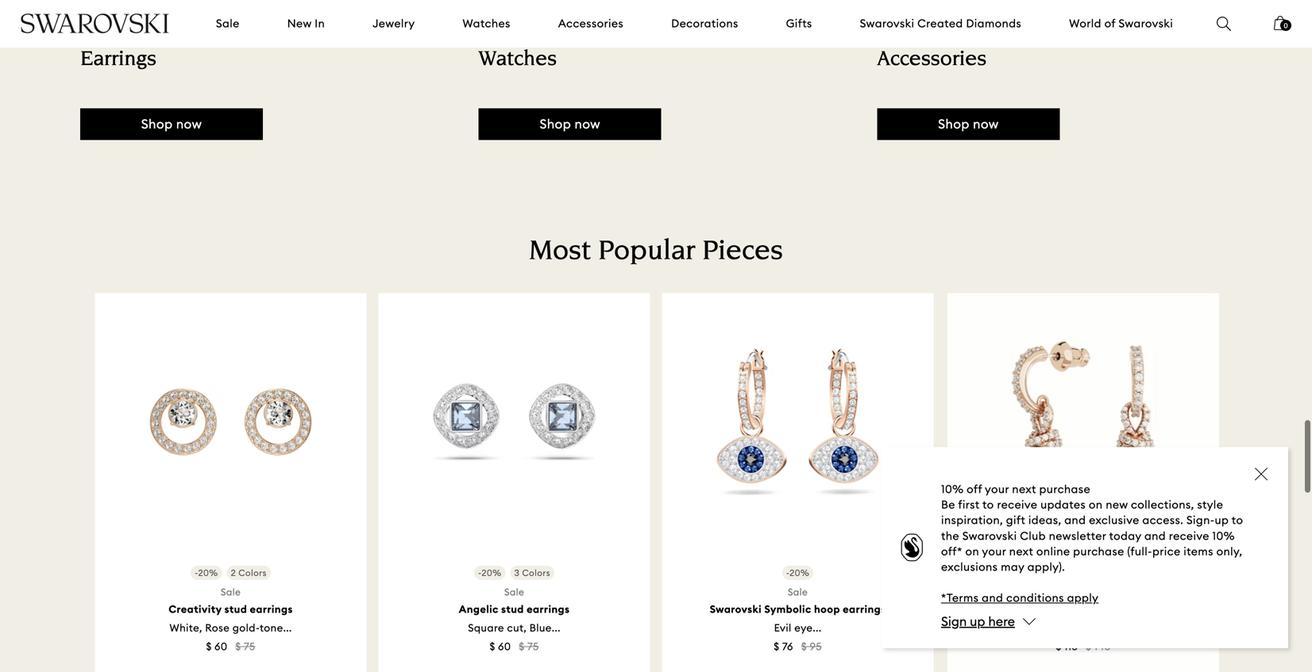 Task type: vqa. For each thing, say whether or not it's contained in the screenshot.
Swarovski.
no



Task type: describe. For each thing, give the bounding box(es) containing it.
$ 145
[[1085, 641, 1110, 654]]

white, inside creativity stud earrings white, rose gold-tone... $ 60 $ 75
[[170, 622, 202, 635]]

3 colors
[[514, 568, 550, 579]]

drop
[[1074, 603, 1098, 616]]

new in link
[[287, 16, 325, 31]]

world
[[1069, 16, 1102, 31]]

most
[[529, 238, 591, 267]]

rose inside creativity stud earrings white, rose gold-tone... $ 60 $ 75
[[205, 622, 230, 635]]

10% off your next purchase be first to receive updates on new collections, style inspiration, gift ideas, and exclusive access. sign-up to the swarovski club newsletter today and receive 10% off* on your next online purchase (full-price items only, exclusions may apply).
[[941, 483, 1243, 575]]

1 vertical spatial and
[[1145, 529, 1166, 544]]

2 colors
[[231, 568, 267, 579]]

jewelry link
[[373, 16, 415, 31]]

20% for creativity
[[198, 568, 218, 579]]

access.
[[1143, 514, 1184, 528]]

off*
[[941, 545, 963, 559]]

up inside 10% off your next purchase be first to receive updates on new collections, style inspiration, gift ideas, and exclusive access. sign-up to the swarovski club newsletter today and receive 10% off* on your next online purchase (full-price items only, exclusions may apply).
[[1215, 514, 1229, 528]]

updates
[[1041, 498, 1086, 512]]

collections,
[[1131, 498, 1194, 512]]

shop for earrings
[[141, 116, 173, 132]]

earrings inside creativity stud earrings white, rose gold-tone... $ 60 $ 75
[[250, 603, 293, 616]]

1 horizontal spatial 10%
[[1213, 529, 1235, 544]]

swarovski left created
[[860, 16, 915, 31]]

1 vertical spatial purchase
[[1073, 545, 1125, 559]]

new
[[1106, 498, 1128, 512]]

price
[[1153, 545, 1181, 559]]

rose inside sale originally drop earrings white, rose gold-tone... $ 116 $ 145
[[1057, 622, 1081, 635]]

created
[[918, 16, 963, 31]]

world of swarovski
[[1069, 16, 1173, 31]]

blue...
[[530, 622, 561, 635]]

- for creativity
[[195, 568, 198, 579]]

pieces
[[702, 238, 783, 267]]

most popular pieces
[[529, 238, 783, 267]]

shop for accessories
[[938, 116, 970, 132]]

inspiration,
[[941, 514, 1003, 528]]

items
[[1184, 545, 1214, 559]]

1 vertical spatial to
[[1232, 514, 1243, 528]]

$ 76
[[774, 641, 793, 654]]

0 vertical spatial purchase
[[1039, 483, 1091, 497]]

style
[[1197, 498, 1224, 512]]

sale down 2 in the bottom left of the page
[[221, 587, 241, 599]]

*terms and conditions apply link
[[941, 592, 1099, 606]]

earrings inside -20% sale swarovski symbolic hoop earrings evil eye... $ 76 $ 95
[[843, 603, 886, 616]]

apply).
[[1028, 560, 1065, 575]]

0 vertical spatial receive
[[997, 498, 1038, 512]]

shop for watches
[[540, 116, 571, 132]]

$ 116
[[1055, 641, 1077, 654]]

accessories link
[[558, 16, 624, 31]]

hoop
[[814, 603, 840, 616]]

evil
[[774, 622, 792, 635]]

shop now for accessories
[[938, 116, 999, 132]]

1 vertical spatial up
[[970, 614, 985, 630]]

now for earrings
[[176, 116, 202, 132]]

swarovski created diamonds link
[[860, 16, 1022, 31]]

world of swarovski link
[[1069, 16, 1173, 31]]

sign up here
[[941, 614, 1015, 630]]

1 vertical spatial next
[[1009, 545, 1034, 559]]

of
[[1105, 16, 1116, 31]]

gifts
[[786, 16, 812, 31]]

2
[[231, 568, 236, 579]]

sale left new
[[216, 16, 240, 31]]

today
[[1109, 529, 1142, 544]]

gift
[[1006, 514, 1026, 528]]

be
[[941, 498, 955, 512]]

sign up here link
[[941, 614, 1015, 630]]

stud for rose
[[224, 603, 247, 616]]

online
[[1037, 545, 1070, 559]]

symbolic
[[765, 603, 812, 616]]

0
[[1284, 21, 1288, 30]]

creativity stud earrings white, rose gold-tone... $ 60 $ 75
[[169, 603, 293, 654]]

exclusive
[[1089, 514, 1140, 528]]

1 horizontal spatial and
[[1065, 514, 1086, 528]]

new
[[287, 16, 312, 31]]

search image image
[[1217, 17, 1231, 31]]

cart-mobile image image
[[1274, 16, 1287, 30]]

$ 60 inside angelic stud earrings square cut, blue... $ 60 $ 75
[[490, 641, 511, 654]]

shop now for earrings
[[141, 116, 202, 132]]

popular
[[598, 238, 695, 267]]

shop now link for accessories
[[877, 108, 1060, 140]]

region containing creativity stud earrings
[[93, 294, 1235, 673]]

0 vertical spatial 10%
[[941, 483, 964, 497]]

new in
[[287, 16, 325, 31]]

off
[[967, 483, 982, 497]]

sign-
[[1187, 514, 1215, 528]]

now for accessories
[[973, 116, 999, 132]]

white, inside sale originally drop earrings white, rose gold-tone... $ 116 $ 145
[[1021, 622, 1054, 635]]

shop now link for earrings
[[80, 108, 263, 140]]

first
[[958, 498, 980, 512]]

$ 75 inside creativity stud earrings white, rose gold-tone... $ 60 $ 75
[[235, 641, 255, 654]]



Task type: locate. For each thing, give the bounding box(es) containing it.
1 stud from the left
[[224, 603, 247, 616]]

10% up only,
[[1213, 529, 1235, 544]]

swarovski inside 10% off your next purchase be first to receive updates on new collections, style inspiration, gift ideas, and exclusive access. sign-up to the swarovski club newsletter today and receive 10% off* on your next online purchase (full-price items only, exclusions may apply).
[[963, 529, 1017, 544]]

2 shop now link from the left
[[479, 108, 661, 140]]

1 white, from the left
[[170, 622, 202, 635]]

your right off
[[985, 483, 1009, 497]]

cut,
[[507, 622, 527, 635]]

next up the gift
[[1012, 483, 1036, 497]]

$ 60 inside creativity stud earrings white, rose gold-tone... $ 60 $ 75
[[206, 641, 227, 654]]

-20% for angelic
[[478, 568, 502, 579]]

diamonds
[[966, 16, 1022, 31]]

and down access.
[[1145, 529, 1166, 544]]

2 -20% from the left
[[478, 568, 502, 579]]

3 earrings from the left
[[843, 603, 886, 616]]

1 horizontal spatial colors
[[522, 568, 550, 579]]

$ 75 down 2 colors
[[235, 641, 255, 654]]

rose down creativity
[[205, 622, 230, 635]]

your up may
[[982, 545, 1006, 559]]

product slide element
[[93, 294, 1220, 673]]

swarovski right of
[[1119, 16, 1173, 31]]

on
[[1089, 498, 1103, 512], [966, 545, 979, 559]]

2 earrings from the left
[[527, 603, 570, 616]]

gold- inside sale originally drop earrings white, rose gold-tone... $ 116 $ 145
[[1084, 622, 1111, 635]]

- inside -20% sale swarovski symbolic hoop earrings evil eye... $ 76 $ 95
[[786, 568, 790, 579]]

may
[[1001, 560, 1025, 575]]

2 now from the left
[[575, 116, 600, 132]]

sale inside sale originally drop earrings white, rose gold-tone... $ 116 $ 145
[[1072, 587, 1092, 599]]

1 horizontal spatial -
[[478, 568, 482, 579]]

2 gold- from the left
[[1084, 622, 1111, 635]]

newsletter
[[1049, 529, 1107, 544]]

2 horizontal spatial shop now link
[[877, 108, 1060, 140]]

watches
[[463, 16, 511, 31], [479, 50, 557, 71]]

earrings inside angelic stud earrings square cut, blue... $ 60 $ 75
[[527, 603, 570, 616]]

0 horizontal spatial $ 60
[[206, 641, 227, 654]]

2 horizontal spatial and
[[1145, 529, 1166, 544]]

-20% for creativity
[[195, 568, 218, 579]]

3 shop from the left
[[938, 116, 970, 132]]

2 vertical spatial and
[[982, 592, 1003, 606]]

20% for angelic
[[482, 568, 502, 579]]

1 vertical spatial 10%
[[1213, 529, 1235, 544]]

20% up symbolic
[[790, 568, 810, 579]]

angelic
[[459, 603, 499, 616]]

colors for angelic
[[522, 568, 550, 579]]

0 horizontal spatial now
[[176, 116, 202, 132]]

0 horizontal spatial and
[[982, 592, 1003, 606]]

2 rose from the left
[[1057, 622, 1081, 635]]

0 horizontal spatial 10%
[[941, 483, 964, 497]]

decorations
[[671, 16, 739, 31]]

0 horizontal spatial $ 75
[[235, 641, 255, 654]]

0 horizontal spatial up
[[970, 614, 985, 630]]

20% left the '3'
[[482, 568, 502, 579]]

tone... inside creativity stud earrings white, rose gold-tone... $ 60 $ 75
[[260, 622, 292, 635]]

swarovski inside -20% sale swarovski symbolic hoop earrings evil eye... $ 76 $ 95
[[710, 603, 762, 616]]

0 vertical spatial up
[[1215, 514, 1229, 528]]

4 earrings from the left
[[1101, 603, 1144, 616]]

swarovski left symbolic
[[710, 603, 762, 616]]

sale originally drop earrings white, rose gold-tone... $ 116 $ 145
[[1020, 587, 1144, 654]]

1 earrings from the left
[[250, 603, 293, 616]]

-20% left the '3'
[[478, 568, 502, 579]]

your
[[985, 483, 1009, 497], [982, 545, 1006, 559]]

0 vertical spatial accessories
[[558, 16, 624, 31]]

1 vertical spatial your
[[982, 545, 1006, 559]]

gold- inside creativity stud earrings white, rose gold-tone... $ 60 $ 75
[[233, 622, 260, 635]]

now
[[176, 116, 202, 132], [575, 116, 600, 132], [973, 116, 999, 132]]

earrings right 'drop'
[[1101, 603, 1144, 616]]

earrings
[[80, 50, 156, 71]]

$ 75
[[235, 641, 255, 654], [519, 641, 539, 654]]

1 horizontal spatial $ 75
[[519, 641, 539, 654]]

swarovski image
[[20, 13, 170, 34]]

0 horizontal spatial receive
[[997, 498, 1038, 512]]

sale
[[216, 16, 240, 31], [221, 587, 241, 599], [504, 587, 524, 599], [788, 587, 808, 599], [1072, 587, 1092, 599]]

-20% left 2 in the bottom left of the page
[[195, 568, 218, 579]]

$ 60
[[206, 641, 227, 654], [490, 641, 511, 654]]

- up symbolic
[[786, 568, 790, 579]]

the
[[941, 529, 960, 544]]

earrings up the blue...
[[527, 603, 570, 616]]

swarovski
[[860, 16, 915, 31], [1119, 16, 1173, 31], [963, 529, 1017, 544], [710, 603, 762, 616]]

eye...
[[795, 622, 822, 635]]

tone... inside sale originally drop earrings white, rose gold-tone... $ 116 $ 145
[[1111, 622, 1143, 635]]

(full-
[[1128, 545, 1153, 559]]

club
[[1020, 529, 1046, 544]]

1 now from the left
[[176, 116, 202, 132]]

stud up cut,
[[501, 603, 524, 616]]

3 shop now link from the left
[[877, 108, 1060, 140]]

decorations link
[[671, 16, 739, 31]]

white, down creativity
[[170, 622, 202, 635]]

2 $ 75 from the left
[[519, 641, 539, 654]]

-20%
[[195, 568, 218, 579], [478, 568, 502, 579]]

in
[[315, 16, 325, 31]]

sale inside -20% sale swarovski symbolic hoop earrings evil eye... $ 76 $ 95
[[788, 587, 808, 599]]

only,
[[1217, 545, 1243, 559]]

- up angelic on the bottom
[[478, 568, 482, 579]]

sale up symbolic
[[788, 587, 808, 599]]

0 vertical spatial and
[[1065, 514, 1086, 528]]

and
[[1065, 514, 1086, 528], [1145, 529, 1166, 544], [982, 592, 1003, 606]]

originally
[[1020, 603, 1072, 616]]

0 vertical spatial watches
[[463, 16, 511, 31]]

earrings down 2 colors
[[250, 603, 293, 616]]

on left new
[[1089, 498, 1103, 512]]

tone...
[[260, 622, 292, 635], [1111, 622, 1143, 635]]

2 colors from the left
[[522, 568, 550, 579]]

receive
[[997, 498, 1038, 512], [1169, 529, 1210, 544]]

$ 75 down cut,
[[519, 641, 539, 654]]

watches link
[[463, 16, 511, 31]]

region
[[93, 294, 1235, 673]]

white, down originally
[[1021, 622, 1054, 635]]

$ 75 inside angelic stud earrings square cut, blue... $ 60 $ 75
[[519, 641, 539, 654]]

2 horizontal spatial shop
[[938, 116, 970, 132]]

0 horizontal spatial 20%
[[198, 568, 218, 579]]

$ 60 down creativity
[[206, 641, 227, 654]]

stud inside creativity stud earrings white, rose gold-tone... $ 60 $ 75
[[224, 603, 247, 616]]

receive up the gift
[[997, 498, 1038, 512]]

accessories
[[558, 16, 624, 31], [877, 50, 987, 71]]

10%
[[941, 483, 964, 497], [1213, 529, 1235, 544]]

$ 60 down square
[[490, 641, 511, 654]]

next
[[1012, 483, 1036, 497], [1009, 545, 1034, 559]]

shop now
[[141, 116, 202, 132], [540, 116, 600, 132], [938, 116, 999, 132]]

2 shop from the left
[[540, 116, 571, 132]]

gifts link
[[786, 16, 812, 31]]

stud
[[224, 603, 247, 616], [501, 603, 524, 616]]

shop
[[141, 116, 173, 132], [540, 116, 571, 132], [938, 116, 970, 132]]

and up here
[[982, 592, 1003, 606]]

swarovski created diamonds
[[860, 16, 1022, 31]]

exclusions
[[941, 560, 998, 575]]

1 vertical spatial accessories
[[877, 50, 987, 71]]

sale down the '3'
[[504, 587, 524, 599]]

2 - from the left
[[478, 568, 482, 579]]

up down style
[[1215, 514, 1229, 528]]

1 shop from the left
[[141, 116, 173, 132]]

1 horizontal spatial accessories
[[877, 50, 987, 71]]

apply
[[1067, 592, 1099, 606]]

up right sign
[[970, 614, 985, 630]]

square
[[468, 622, 504, 635]]

1 horizontal spatial stud
[[501, 603, 524, 616]]

purchase down newsletter
[[1073, 545, 1125, 559]]

0 horizontal spatial gold-
[[233, 622, 260, 635]]

1 20% from the left
[[198, 568, 218, 579]]

stud down 2 in the bottom left of the page
[[224, 603, 247, 616]]

1 horizontal spatial $ 60
[[490, 641, 511, 654]]

earrings inside sale originally drop earrings white, rose gold-tone... $ 116 $ 145
[[1101, 603, 1144, 616]]

1 $ 60 from the left
[[206, 641, 227, 654]]

to right first
[[983, 498, 994, 512]]

1 $ 75 from the left
[[235, 641, 255, 654]]

gold-
[[233, 622, 260, 635], [1084, 622, 1111, 635]]

0 horizontal spatial -
[[195, 568, 198, 579]]

20%
[[198, 568, 218, 579], [482, 568, 502, 579], [790, 568, 810, 579]]

on up exclusions
[[966, 545, 979, 559]]

sale link
[[216, 16, 240, 31]]

1 horizontal spatial gold-
[[1084, 622, 1111, 635]]

3 shop now from the left
[[938, 116, 999, 132]]

purchase up updates
[[1039, 483, 1091, 497]]

1 horizontal spatial white,
[[1021, 622, 1054, 635]]

2 horizontal spatial -
[[786, 568, 790, 579]]

1 rose from the left
[[205, 622, 230, 635]]

0 horizontal spatial to
[[983, 498, 994, 512]]

sale up 'drop'
[[1072, 587, 1092, 599]]

0 vertical spatial to
[[983, 498, 994, 512]]

2 shop now from the left
[[540, 116, 600, 132]]

1 gold- from the left
[[233, 622, 260, 635]]

1 vertical spatial receive
[[1169, 529, 1210, 544]]

$ 95
[[801, 641, 822, 654]]

2 horizontal spatial shop now
[[938, 116, 999, 132]]

here
[[989, 614, 1015, 630]]

0 horizontal spatial stud
[[224, 603, 247, 616]]

receive up items
[[1169, 529, 1210, 544]]

1 horizontal spatial shop
[[540, 116, 571, 132]]

10% up be
[[941, 483, 964, 497]]

2 tone... from the left
[[1111, 622, 1143, 635]]

conditions
[[1006, 592, 1064, 606]]

0 link
[[1274, 14, 1292, 41]]

2 20% from the left
[[482, 568, 502, 579]]

colors
[[238, 568, 267, 579], [522, 568, 550, 579]]

0 horizontal spatial shop now link
[[80, 108, 263, 140]]

stud inside angelic stud earrings square cut, blue... $ 60 $ 75
[[501, 603, 524, 616]]

ideas,
[[1029, 514, 1062, 528]]

1 horizontal spatial 20%
[[482, 568, 502, 579]]

1 horizontal spatial tone...
[[1111, 622, 1143, 635]]

colors right the '3'
[[522, 568, 550, 579]]

3 - from the left
[[786, 568, 790, 579]]

0 horizontal spatial tone...
[[260, 622, 292, 635]]

0 horizontal spatial shop now
[[141, 116, 202, 132]]

1 horizontal spatial rose
[[1057, 622, 1081, 635]]

*terms
[[941, 592, 979, 606]]

1 horizontal spatial receive
[[1169, 529, 1210, 544]]

white,
[[170, 622, 202, 635], [1021, 622, 1054, 635]]

gold- down 2 colors
[[233, 622, 260, 635]]

shop now link for watches
[[479, 108, 661, 140]]

0 vertical spatial your
[[985, 483, 1009, 497]]

2 horizontal spatial 20%
[[790, 568, 810, 579]]

creativity
[[169, 603, 222, 616]]

0 horizontal spatial -20%
[[195, 568, 218, 579]]

-20% sale swarovski symbolic hoop earrings evil eye... $ 76 $ 95
[[710, 568, 886, 654]]

1 shop now link from the left
[[80, 108, 263, 140]]

2 stud from the left
[[501, 603, 524, 616]]

gold- up $ 145
[[1084, 622, 1111, 635]]

1 vertical spatial on
[[966, 545, 979, 559]]

1 horizontal spatial to
[[1232, 514, 1243, 528]]

3 20% from the left
[[790, 568, 810, 579]]

1 horizontal spatial now
[[575, 116, 600, 132]]

1 colors from the left
[[238, 568, 267, 579]]

- up creativity
[[195, 568, 198, 579]]

0 horizontal spatial shop
[[141, 116, 173, 132]]

now for watches
[[575, 116, 600, 132]]

colors right 2 in the bottom left of the page
[[238, 568, 267, 579]]

2 $ 60 from the left
[[490, 641, 511, 654]]

1 shop now from the left
[[141, 116, 202, 132]]

and up newsletter
[[1065, 514, 1086, 528]]

0 horizontal spatial rose
[[205, 622, 230, 635]]

stud for cut,
[[501, 603, 524, 616]]

1 vertical spatial watches
[[479, 50, 557, 71]]

0 horizontal spatial on
[[966, 545, 979, 559]]

to up only,
[[1232, 514, 1243, 528]]

shop now for watches
[[540, 116, 600, 132]]

1 tone... from the left
[[260, 622, 292, 635]]

1 horizontal spatial shop now
[[540, 116, 600, 132]]

0 horizontal spatial white,
[[170, 622, 202, 635]]

20% left 2 in the bottom left of the page
[[198, 568, 218, 579]]

1 horizontal spatial on
[[1089, 498, 1103, 512]]

colors for creativity
[[238, 568, 267, 579]]

swarovski down inspiration,
[[963, 529, 1017, 544]]

1 - from the left
[[195, 568, 198, 579]]

next image
[[1203, 470, 1235, 501]]

2 horizontal spatial now
[[973, 116, 999, 132]]

0 vertical spatial on
[[1089, 498, 1103, 512]]

20% inside -20% sale swarovski symbolic hoop earrings evil eye... $ 76 $ 95
[[790, 568, 810, 579]]

2 white, from the left
[[1021, 622, 1054, 635]]

earrings right the hoop
[[843, 603, 886, 616]]

3
[[514, 568, 520, 579]]

3 now from the left
[[973, 116, 999, 132]]

angelic stud earrings square cut, blue... $ 60 $ 75
[[459, 603, 570, 654]]

rose up $ 116
[[1057, 622, 1081, 635]]

sign
[[941, 614, 967, 630]]

*terms and conditions apply
[[941, 592, 1099, 606]]

jewelry
[[373, 16, 415, 31]]

0 horizontal spatial accessories
[[558, 16, 624, 31]]

to
[[983, 498, 994, 512], [1232, 514, 1243, 528]]

up
[[1215, 514, 1229, 528], [970, 614, 985, 630]]

1 horizontal spatial -20%
[[478, 568, 502, 579]]

1 horizontal spatial up
[[1215, 514, 1229, 528]]

purchase
[[1039, 483, 1091, 497], [1073, 545, 1125, 559]]

0 vertical spatial next
[[1012, 483, 1036, 497]]

- for angelic
[[478, 568, 482, 579]]

next up may
[[1009, 545, 1034, 559]]

0 horizontal spatial colors
[[238, 568, 267, 579]]

1 -20% from the left
[[195, 568, 218, 579]]

1 horizontal spatial shop now link
[[479, 108, 661, 140]]



